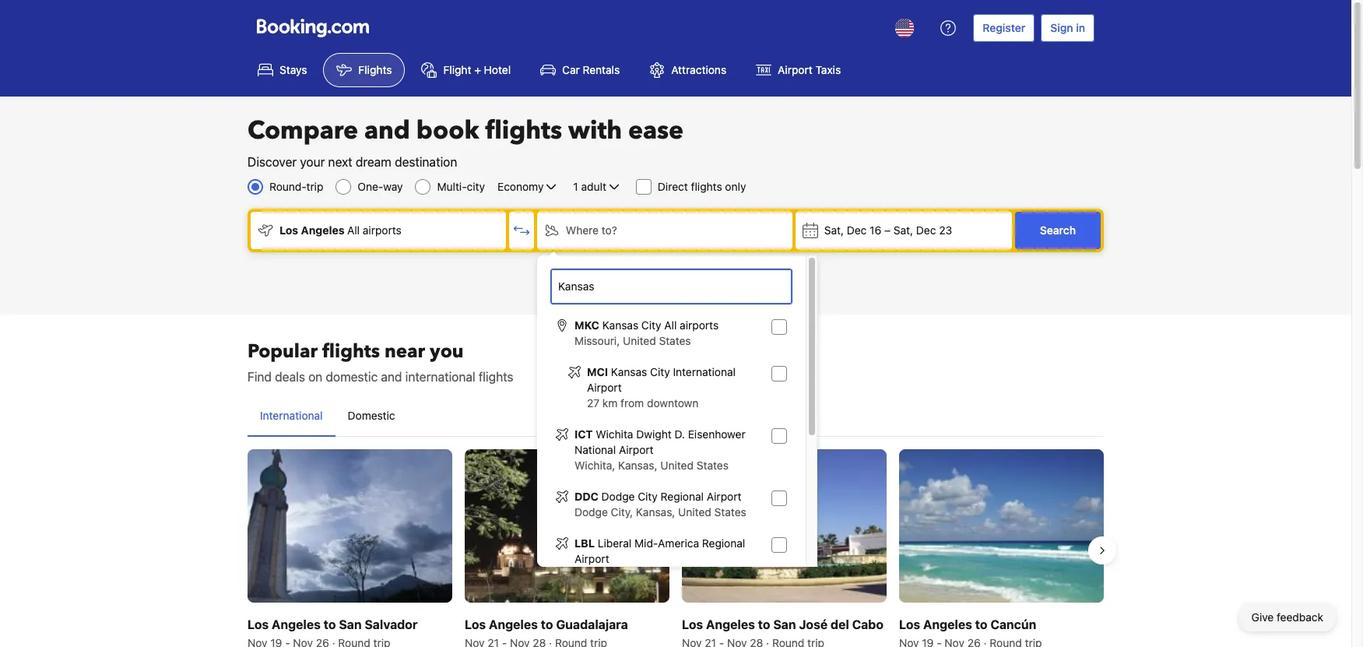 Task type: locate. For each thing, give the bounding box(es) containing it.
1 horizontal spatial airports
[[680, 319, 719, 332]]

2 dec from the left
[[917, 224, 937, 237]]

0 vertical spatial states
[[659, 334, 691, 347]]

angeles for los angeles to san josé del cabo
[[706, 618, 755, 632]]

regional inside ddc dodge city regional airport dodge city, kansas, united states
[[661, 490, 704, 503]]

kansas up from
[[611, 365, 648, 379]]

international up downtown on the bottom
[[673, 365, 736, 379]]

Airport or city text field
[[557, 278, 787, 295]]

0 horizontal spatial dec
[[847, 224, 867, 237]]

dodge up city,
[[602, 490, 635, 503]]

0 vertical spatial and
[[365, 114, 410, 148]]

angeles
[[301, 224, 345, 237], [272, 618, 321, 632], [489, 618, 538, 632], [706, 618, 755, 632], [924, 618, 973, 632]]

airport down "eisenhower"
[[707, 490, 742, 503]]

all down one-
[[347, 224, 360, 237]]

region
[[235, 443, 1117, 647]]

airport down lbl
[[575, 552, 610, 565]]

1 adult button
[[572, 178, 624, 196]]

one-
[[358, 180, 383, 193]]

dodge down ddc
[[575, 506, 608, 519]]

states inside ddc dodge city regional airport dodge city, kansas, united states
[[715, 506, 747, 519]]

dec
[[847, 224, 867, 237], [917, 224, 937, 237]]

to left guadalajara
[[541, 618, 553, 632]]

2 vertical spatial united
[[679, 506, 712, 519]]

to for los angeles to guadalajara
[[541, 618, 553, 632]]

27
[[587, 396, 600, 410]]

1 horizontal spatial all
[[665, 319, 677, 332]]

to left josé
[[758, 618, 771, 632]]

give
[[1252, 611, 1275, 624]]

one-way
[[358, 180, 403, 193]]

stays link
[[245, 53, 320, 87]]

states
[[659, 334, 691, 347], [697, 459, 729, 472], [715, 506, 747, 519]]

los angeles to san salvador image
[[248, 449, 453, 603]]

+
[[475, 63, 481, 76]]

regional down wichita, kansas, united states
[[661, 490, 704, 503]]

trip
[[307, 180, 324, 193]]

san
[[339, 618, 362, 632], [774, 618, 797, 632]]

0 vertical spatial airports
[[363, 224, 402, 237]]

ddc
[[575, 490, 599, 503]]

hotel
[[484, 63, 511, 76]]

1 vertical spatial dodge
[[575, 506, 608, 519]]

kansas inside mkc kansas city all airports missouri, united states
[[603, 319, 639, 332]]

flights link
[[324, 53, 405, 87]]

dec left 23
[[917, 224, 937, 237]]

international
[[406, 370, 476, 384]]

sign in link
[[1042, 14, 1095, 42]]

1 vertical spatial regional
[[702, 537, 746, 550]]

los angeles to cancún image
[[900, 449, 1105, 603]]

attractions link
[[637, 53, 740, 87]]

tab list
[[248, 396, 1105, 438]]

region containing los angeles to san salvador
[[235, 443, 1117, 647]]

all
[[347, 224, 360, 237], [665, 319, 677, 332]]

los angeles to cancún link
[[900, 449, 1105, 647]]

flights right international
[[479, 370, 514, 384]]

dec left 16
[[847, 224, 867, 237]]

airport left taxis
[[778, 63, 813, 76]]

kansas,
[[619, 459, 658, 472], [636, 506, 676, 519]]

23
[[940, 224, 953, 237]]

airports inside mkc kansas city all airports missouri, united states
[[680, 319, 719, 332]]

regional right america
[[702, 537, 746, 550]]

city inside ddc dodge city regional airport dodge city, kansas, united states
[[638, 490, 658, 503]]

sat, right –
[[894, 224, 914, 237]]

1 vertical spatial city
[[650, 365, 670, 379]]

kansas, down wichita dwight d. eisenhower national airport
[[619, 459, 658, 472]]

0 vertical spatial united
[[623, 334, 656, 347]]

round-
[[270, 180, 307, 193]]

round-trip
[[270, 180, 324, 193]]

where
[[566, 224, 599, 237]]

2 vertical spatial states
[[715, 506, 747, 519]]

1 vertical spatial and
[[381, 370, 402, 384]]

kansas, up mid-
[[636, 506, 676, 519]]

san left salvador
[[339, 618, 362, 632]]

america
[[658, 537, 700, 550]]

los angeles to san josé del cabo
[[682, 618, 884, 632]]

angeles for los angeles all airports
[[301, 224, 345, 237]]

los for los angeles to san salvador
[[248, 618, 269, 632]]

give feedback
[[1252, 611, 1324, 624]]

national
[[575, 443, 616, 456]]

city inside mkc kansas city all airports missouri, united states
[[642, 319, 662, 332]]

city
[[467, 180, 485, 193]]

1 horizontal spatial dec
[[917, 224, 937, 237]]

and inside the compare and book flights with ease discover your next dream destination
[[365, 114, 410, 148]]

wichita
[[596, 428, 634, 441]]

international inside kansas city international airport
[[673, 365, 736, 379]]

city up downtown on the bottom
[[650, 365, 670, 379]]

0 vertical spatial city
[[642, 319, 662, 332]]

regional inside liberal mid-america regional airport
[[702, 537, 746, 550]]

1 vertical spatial all
[[665, 319, 677, 332]]

0 vertical spatial regional
[[661, 490, 704, 503]]

airport inside ddc dodge city regional airport dodge city, kansas, united states
[[707, 490, 742, 503]]

los angeles to guadalajara image
[[465, 449, 670, 603]]

united
[[623, 334, 656, 347], [661, 459, 694, 472], [679, 506, 712, 519]]

flights up economy
[[486, 114, 562, 148]]

0 vertical spatial international
[[673, 365, 736, 379]]

international
[[673, 365, 736, 379], [260, 409, 323, 422]]

regional
[[661, 490, 704, 503], [702, 537, 746, 550]]

dodge
[[602, 490, 635, 503], [575, 506, 608, 519]]

airport up wichita, kansas, united states
[[619, 443, 654, 456]]

register
[[983, 21, 1026, 34]]

international button
[[248, 396, 335, 436]]

1 horizontal spatial international
[[673, 365, 736, 379]]

airports
[[363, 224, 402, 237], [680, 319, 719, 332]]

united right missouri,
[[623, 334, 656, 347]]

ict
[[575, 428, 593, 441]]

los angeles to cancún
[[900, 618, 1037, 632]]

los
[[280, 224, 298, 237], [248, 618, 269, 632], [465, 618, 486, 632], [682, 618, 703, 632], [900, 618, 921, 632]]

2 sat, from the left
[[894, 224, 914, 237]]

4 to from the left
[[976, 618, 988, 632]]

0 horizontal spatial san
[[339, 618, 362, 632]]

27 km from downtown
[[587, 396, 699, 410]]

on
[[308, 370, 323, 384]]

kansas up missouri,
[[603, 319, 639, 332]]

united up america
[[679, 506, 712, 519]]

airports down one-way in the top left of the page
[[363, 224, 402, 237]]

sat,
[[825, 224, 844, 237], [894, 224, 914, 237]]

flights
[[486, 114, 562, 148], [691, 180, 723, 193], [323, 339, 380, 365], [479, 370, 514, 384]]

3 to from the left
[[758, 618, 771, 632]]

to left salvador
[[324, 618, 336, 632]]

1 vertical spatial airports
[[680, 319, 719, 332]]

car rentals link
[[527, 53, 633, 87]]

direct flights only
[[658, 180, 747, 193]]

united inside ddc dodge city regional airport dodge city, kansas, united states
[[679, 506, 712, 519]]

next
[[328, 155, 353, 169]]

1 vertical spatial kansas,
[[636, 506, 676, 519]]

1 vertical spatial kansas
[[611, 365, 648, 379]]

0 horizontal spatial sat,
[[825, 224, 844, 237]]

kansas city international airport
[[587, 365, 736, 394]]

sat, left 16
[[825, 224, 844, 237]]

1 to from the left
[[324, 618, 336, 632]]

2 vertical spatial city
[[638, 490, 658, 503]]

missouri,
[[575, 334, 620, 347]]

city down wichita, kansas, united states
[[638, 490, 658, 503]]

kansas, inside ddc dodge city regional airport dodge city, kansas, united states
[[636, 506, 676, 519]]

airport inside liberal mid-america regional airport
[[575, 552, 610, 565]]

san for salvador
[[339, 618, 362, 632]]

your
[[300, 155, 325, 169]]

airport inside wichita dwight d. eisenhower national airport
[[619, 443, 654, 456]]

flight
[[444, 63, 472, 76]]

to
[[324, 618, 336, 632], [541, 618, 553, 632], [758, 618, 771, 632], [976, 618, 988, 632]]

los for los angeles to san josé del cabo
[[682, 618, 703, 632]]

josé
[[799, 618, 828, 632]]

city inside kansas city international airport
[[650, 365, 670, 379]]

airport up km
[[587, 381, 622, 394]]

los angeles all airports
[[280, 224, 402, 237]]

angeles for los angeles to cancún
[[924, 618, 973, 632]]

eisenhower
[[688, 428, 746, 441]]

way
[[383, 180, 403, 193]]

airports down airport or city text field
[[680, 319, 719, 332]]

multi-city
[[437, 180, 485, 193]]

booking.com logo image
[[257, 18, 369, 37], [257, 18, 369, 37]]

lbl
[[575, 537, 595, 550]]

flights up domestic
[[323, 339, 380, 365]]

and up the dream at top
[[365, 114, 410, 148]]

1 horizontal spatial san
[[774, 618, 797, 632]]

wichita, kansas, united states
[[575, 459, 729, 472]]

find
[[248, 370, 272, 384]]

city down airport or city text field
[[642, 319, 662, 332]]

international inside 'button'
[[260, 409, 323, 422]]

0 vertical spatial kansas
[[603, 319, 639, 332]]

1 horizontal spatial sat,
[[894, 224, 914, 237]]

and down near
[[381, 370, 402, 384]]

2 san from the left
[[774, 618, 797, 632]]

2 to from the left
[[541, 618, 553, 632]]

1 vertical spatial international
[[260, 409, 323, 422]]

regional for america
[[702, 537, 746, 550]]

1
[[574, 180, 579, 193]]

to left cancún
[[976, 618, 988, 632]]

ease
[[629, 114, 684, 148]]

united down wichita dwight d. eisenhower national airport
[[661, 459, 694, 472]]

0 horizontal spatial all
[[347, 224, 360, 237]]

san left josé
[[774, 618, 797, 632]]

all down airport or city text field
[[665, 319, 677, 332]]

los for los angeles all airports
[[280, 224, 298, 237]]

international down deals
[[260, 409, 323, 422]]

1 san from the left
[[339, 618, 362, 632]]

direct
[[658, 180, 688, 193]]

0 horizontal spatial international
[[260, 409, 323, 422]]

regional for city
[[661, 490, 704, 503]]



Task type: describe. For each thing, give the bounding box(es) containing it.
airport taxis
[[778, 63, 841, 76]]

sat, dec 16 – sat, dec 23
[[825, 224, 953, 237]]

give feedback button
[[1240, 604, 1337, 632]]

ddc dodge city regional airport dodge city, kansas, united states
[[575, 490, 747, 519]]

stays
[[280, 63, 307, 76]]

only
[[726, 180, 747, 193]]

sign in
[[1051, 21, 1086, 34]]

0 vertical spatial kansas,
[[619, 459, 658, 472]]

0 vertical spatial all
[[347, 224, 360, 237]]

adult
[[581, 180, 607, 193]]

km
[[603, 396, 618, 410]]

sat, dec 16 – sat, dec 23 button
[[796, 212, 1013, 249]]

to for los angeles to san josé del cabo
[[758, 618, 771, 632]]

flights
[[359, 63, 392, 76]]

all inside mkc kansas city all airports missouri, united states
[[665, 319, 677, 332]]

d.
[[675, 428, 685, 441]]

to for los angeles to cancún
[[976, 618, 988, 632]]

search button
[[1016, 212, 1101, 249]]

city for regional
[[638, 490, 658, 503]]

angeles for los angeles to guadalajara
[[489, 618, 538, 632]]

near
[[385, 339, 425, 365]]

liberal mid-america regional airport
[[575, 537, 746, 565]]

del
[[831, 618, 850, 632]]

kansas inside kansas city international airport
[[611, 365, 648, 379]]

cancún
[[991, 618, 1037, 632]]

economy
[[498, 180, 544, 193]]

liberal
[[598, 537, 632, 550]]

san for josé
[[774, 618, 797, 632]]

from
[[621, 396, 644, 410]]

0 vertical spatial dodge
[[602, 490, 635, 503]]

domestic
[[326, 370, 378, 384]]

domestic
[[348, 409, 395, 422]]

1 vertical spatial states
[[697, 459, 729, 472]]

flights inside the compare and book flights with ease discover your next dream destination
[[486, 114, 562, 148]]

cabo
[[853, 618, 884, 632]]

flight + hotel
[[444, 63, 511, 76]]

multi-
[[437, 180, 467, 193]]

mkc kansas city all airports missouri, united states
[[575, 319, 719, 347]]

where to? button
[[537, 212, 793, 249]]

rentals
[[583, 63, 620, 76]]

register link
[[974, 14, 1035, 42]]

los angeles to guadalajara
[[465, 618, 628, 632]]

domestic button
[[335, 396, 408, 436]]

1 vertical spatial united
[[661, 459, 694, 472]]

and inside popular flights near you find deals on domestic and international flights
[[381, 370, 402, 384]]

compare and book flights with ease discover your next dream destination
[[248, 114, 684, 169]]

press enter to select airport, and then press spacebar to add another airport element
[[550, 312, 794, 647]]

united inside mkc kansas city all airports missouri, united states
[[623, 334, 656, 347]]

attractions
[[672, 63, 727, 76]]

airport inside kansas city international airport
[[587, 381, 622, 394]]

where to?
[[566, 224, 618, 237]]

downtown
[[647, 396, 699, 410]]

angeles for los angeles to san salvador
[[272, 618, 321, 632]]

deals
[[275, 370, 305, 384]]

0 horizontal spatial airports
[[363, 224, 402, 237]]

discover
[[248, 155, 297, 169]]

taxis
[[816, 63, 841, 76]]

popular flights near you find deals on domestic and international flights
[[248, 339, 514, 384]]

los for los angeles to cancún
[[900, 618, 921, 632]]

1 sat, from the left
[[825, 224, 844, 237]]

feedback
[[1277, 611, 1324, 624]]

wichita,
[[575, 459, 616, 472]]

car rentals
[[562, 63, 620, 76]]

to for los angeles to san salvador
[[324, 618, 336, 632]]

salvador
[[365, 618, 418, 632]]

destination
[[395, 155, 457, 169]]

sign
[[1051, 21, 1074, 34]]

los angeles to san salvador
[[248, 618, 418, 632]]

los for los angeles to guadalajara
[[465, 618, 486, 632]]

los angeles to san josé del cabo image
[[682, 449, 887, 603]]

city for all
[[642, 319, 662, 332]]

dream
[[356, 155, 392, 169]]

mci
[[587, 365, 608, 379]]

compare
[[248, 114, 358, 148]]

dwight
[[637, 428, 672, 441]]

in
[[1077, 21, 1086, 34]]

car
[[562, 63, 580, 76]]

tab list containing international
[[248, 396, 1105, 438]]

1 adult
[[574, 180, 607, 193]]

city,
[[611, 506, 633, 519]]

guadalajara
[[556, 618, 628, 632]]

los angeles to san josé del cabo link
[[682, 449, 887, 647]]

1 dec from the left
[[847, 224, 867, 237]]

flights left the only
[[691, 180, 723, 193]]

mid-
[[635, 537, 658, 550]]

wichita dwight d. eisenhower national airport
[[575, 428, 746, 456]]

los angeles to guadalajara link
[[465, 449, 670, 647]]

states inside mkc kansas city all airports missouri, united states
[[659, 334, 691, 347]]

flight + hotel link
[[409, 53, 524, 87]]

16
[[870, 224, 882, 237]]

–
[[885, 224, 891, 237]]

los angeles to san salvador link
[[248, 449, 453, 647]]



Task type: vqa. For each thing, say whether or not it's contained in the screenshot.
the 'Sat,' to the left
yes



